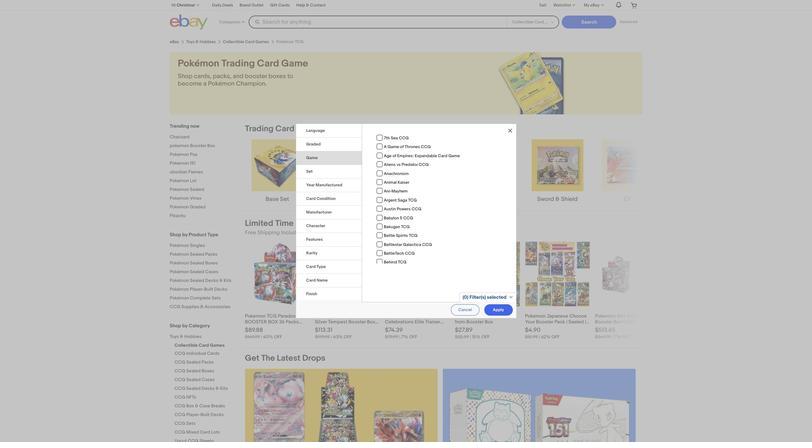 Task type: describe. For each thing, give the bounding box(es) containing it.
$79.99
[[385, 334, 398, 340]]

kid
[[398, 325, 405, 331]]

| inside $113.31 $199.99 | 43% off
[[331, 334, 332, 340]]

boxes inside pokémon singles pokémon sealed packs pokémon sealed boxes pokémon sealed cases pokémon sealed decks & kits pokémon player-built decks pokémon complete sets ccg supplies & accessories
[[205, 260, 218, 266]]

hobbies for toys & hobbies
[[200, 39, 216, 44]]

$513.65
[[595, 327, 616, 334]]

1 horizontal spatial sword
[[537, 196, 554, 203]]

trading inside pokémon trading card game shop cards, packs, and booster boxes to become a pokémon champion.
[[221, 58, 255, 69]]

packs inside pokémon singles pokémon sealed packs pokémon sealed boxes pokémon sealed cases pokémon sealed decks & kits pokémon player-built decks pokémon complete sets ccg supplies & accessories
[[205, 252, 217, 257]]

7% for $513.65
[[615, 334, 621, 340]]

card condition
[[306, 196, 336, 201]]

toys & hobbies
[[186, 39, 216, 44]]

ccg inside pokémon singles pokémon sealed packs pokémon sealed boxes pokémon sealed cases pokémon sealed decks & kits pokémon player-built decks pokémon complete sets ccg supplies & accessories
[[170, 304, 180, 310]]

help & contact
[[296, 3, 326, 8]]

booster inside the pokemon sv4 paradox rift booster box case (6 boxes) factory sealed in stock!
[[595, 319, 613, 325]]

gift cards
[[270, 3, 290, 8]]

7th
[[384, 136, 390, 141]]

charizard
[[170, 134, 190, 140]]

cards,
[[194, 73, 212, 80]]

decks down 'breaks'
[[211, 412, 224, 418]]

pokemon sword & shield silver tempest booster box 36 packs new sealed image
[[323, 242, 372, 307]]

box
[[268, 319, 278, 325]]

included
[[281, 230, 303, 236]]

| inside $89.88 $149.99 | 40% off
[[261, 334, 262, 340]]

sealed
[[618, 325, 635, 331]]

ex
[[624, 196, 631, 203]]

ccg down ccg box & case breaks link
[[175, 412, 185, 418]]

ccg left "nfts"
[[175, 395, 185, 400]]

pokemon sealed link
[[170, 187, 236, 193]]

pokémon complete sets link
[[170, 295, 236, 302]]

predator
[[402, 162, 418, 167]]

kits inside pokémon singles pokémon sealed packs pokémon sealed boxes pokémon sealed cases pokémon sealed decks & kits pokémon player-built decks pokémon complete sets ccg supplies & accessories
[[224, 278, 232, 283]]

contact
[[310, 3, 326, 8]]

empires:
[[397, 153, 414, 158]]

pokemon
[[170, 143, 189, 149]]

collectible inside toys & hobbies collectible card games ccg individual cards ccg sealed packs ccg sealed boxes ccg sealed cases ccg sealed decks & kits ccg nfts ccg box & case breaks ccg player-built decks ccg sets ccg mixed card lots
[[175, 343, 198, 348]]

name
[[317, 278, 328, 283]]

$12.99 text field
[[525, 334, 538, 340]]

evolutions
[[460, 313, 483, 319]]

ccg right galactica
[[422, 242, 432, 247]]

card down ccg sets link
[[200, 430, 210, 435]]

ccg left case
[[175, 403, 185, 409]]

saga
[[398, 198, 407, 203]]

pokemon graded link
[[170, 204, 236, 210]]

| left the choose
[[566, 319, 567, 325]]

(0) filter(s) selected
[[463, 294, 507, 301]]

language
[[306, 128, 325, 133]]

ebay home image
[[170, 14, 208, 30]]

box inside toys & hobbies collectible card games ccg individual cards ccg sealed packs ccg sealed boxes ccg sealed cases ccg sealed decks & kits ccg nfts ccg box & case breaks ccg player-built decks ccg sets ccg mixed card lots
[[186, 403, 194, 409]]

neo genesis image
[[321, 139, 373, 191]]

banner containing sell
[[170, 0, 643, 31]]

mixed
[[186, 430, 199, 435]]

tab list inside (0) filter(s) selected 'dialog'
[[296, 124, 362, 424]]

62%
[[541, 334, 551, 340]]

become
[[178, 80, 202, 88]]

36 inside pokemon tcg paradox rift booster box 36 packs sealed new
[[279, 319, 285, 325]]

booster up $27.89
[[466, 319, 484, 325]]

ccg down ccg sealed packs link in the left bottom of the page
[[175, 368, 185, 374]]

0 vertical spatial toys & hobbies link
[[186, 39, 216, 44]]

deals inside limited time deals free shipping included
[[296, 219, 317, 229]]

year
[[306, 183, 315, 188]]

my ebay
[[584, 3, 600, 8]]

pack inside pokemon japanese choose your booster pack | sealed | multiple packs available
[[555, 319, 565, 325]]

card up ccg individual cards link
[[199, 343, 209, 348]]

get the latest drops
[[245, 353, 326, 363]]

accessories
[[205, 304, 231, 310]]

individual
[[186, 351, 206, 356]]

7% for $74.39
[[402, 334, 408, 340]]

tab inside (0) filter(s) selected 'dialog'
[[296, 301, 362, 315]]

card inside pokémon trading card game shop cards, packs, and booster boxes to become a pokémon champion.
[[257, 58, 279, 69]]

genesis
[[343, 196, 365, 203]]

pokemon inside the pokemon sword & shield silver tempest booster box 36 packs new sealed
[[315, 313, 336, 319]]

brand outlet link
[[240, 2, 264, 9]]

manufacturer
[[306, 210, 332, 215]]

sets inside pokémon singles pokémon sealed packs pokémon sealed boxes pokémon sealed cases pokémon sealed decks & kits pokémon player-built decks pokémon complete sets ccg supplies & accessories
[[212, 295, 221, 301]]

booster inside charizard pokemon booster box pokemon psa pokemon 151 obsidian flames pokemon lot pokemon sealed pokemon vmax pokemon graded pikachu
[[190, 143, 206, 149]]

ccg right sea
[[399, 136, 409, 141]]

box inside the pokemon sword & shield silver tempest booster box 36 packs new sealed
[[367, 319, 375, 325]]

pokémon sealed decks & kits link
[[170, 278, 236, 284]]

stock!
[[642, 325, 659, 331]]

booster
[[245, 73, 267, 80]]

card left name
[[306, 278, 316, 283]]

game inside tab list
[[306, 155, 318, 161]]

shop inside pokémon trading card game shop cards, packs, and booster boxes to become a pokémon champion.
[[178, 73, 193, 80]]

toys for toys & hobbies
[[186, 39, 195, 44]]

breaks
[[211, 403, 225, 409]]

ccg left individual
[[175, 351, 185, 356]]

sealed inside charizard pokemon booster box pokemon psa pokemon 151 obsidian flames pokemon lot pokemon sealed pokemon vmax pokemon graded pikachu
[[190, 187, 204, 192]]

now
[[190, 123, 199, 129]]

pokemon psa link
[[170, 152, 236, 158]]

new inside the pokemon sword & shield silver tempest booster box 36 packs new sealed
[[336, 325, 346, 331]]

limited
[[245, 219, 273, 229]]

ani-
[[384, 189, 392, 194]]

sealed inside the pokemon sword & shield silver tempest booster box 36 packs new sealed
[[347, 325, 362, 331]]

factory
[[595, 325, 616, 331]]

sword & shield link
[[525, 139, 590, 204]]

player- inside pokémon singles pokémon sealed packs pokémon sealed boxes pokémon sealed cases pokémon sealed decks & kits pokémon player-built decks pokémon complete sets ccg supplies & accessories
[[190, 287, 204, 292]]

condition
[[317, 196, 336, 201]]

packs inside pokemon tcg paradox rift booster box 36 packs sealed new
[[286, 319, 299, 325]]

daily deals link
[[212, 2, 233, 9]]

flames
[[188, 169, 203, 175]]

off for $74.39
[[409, 334, 417, 340]]

rift for $513.65
[[646, 313, 654, 319]]

40%
[[263, 334, 273, 340]]

base set image
[[251, 139, 303, 191]]

pokemon inside '**sealed pokemon celebrations elite trainer box** kid icarus'
[[405, 313, 426, 319]]

cards inside toys & hobbies collectible card games ccg individual cards ccg sealed packs ccg sealed boxes ccg sealed cases ccg sealed decks & kits ccg nfts ccg box & case breaks ccg player-built decks ccg sets ccg mixed card lots
[[207, 351, 220, 356]]

packs inside toys & hobbies collectible card games ccg individual cards ccg sealed packs ccg sealed boxes ccg sealed cases ccg sealed decks & kits ccg nfts ccg box & case breaks ccg player-built decks ccg sets ccg mixed card lots
[[202, 360, 214, 365]]

deals inside account navigation
[[222, 3, 233, 8]]

sealed inside pokemon japanese choose your booster pack | sealed | multiple packs available
[[569, 319, 584, 325]]

graded inside (0) filter(s) selected 'dialog'
[[306, 142, 321, 147]]

pokemon tcg paradox rift booster box 36 packs sealed new
[[245, 313, 305, 331]]

| inside 1x evolutions booster pack from booster box $27.89 $32.99 | 15% off
[[470, 334, 471, 340]]

off inside 1x evolutions booster pack from booster box $27.89 $32.99 | 15% off
[[482, 334, 490, 340]]

your shopping cart image
[[631, 2, 638, 8]]

boxes)
[[642, 319, 657, 325]]

pokemon sword & shield silver tempest booster box 36 packs new sealed
[[315, 313, 375, 331]]

(0) filter(s) selected button
[[460, 292, 516, 303]]

$32.99 text field
[[455, 334, 469, 340]]

off for $513.65
[[622, 334, 630, 340]]

decks down ccg sealed cases link
[[202, 386, 215, 391]]

supplies
[[181, 304, 199, 310]]

a
[[384, 144, 387, 150]]

booster inside pokemon japanese choose your booster pack | sealed | multiple packs available
[[536, 319, 554, 325]]

pokémon sealed cases link
[[170, 269, 236, 275]]

pokemon japanese choose your booster pack | sealed | multiple packs available image
[[525, 242, 590, 307]]

**sealed
[[385, 313, 404, 319]]

card down rarity
[[306, 264, 316, 269]]

hobbies for toys & hobbies collectible card games ccg individual cards ccg sealed packs ccg sealed boxes ccg sealed cases ccg sealed decks & kits ccg nfts ccg box & case breaks ccg player-built decks ccg sets ccg mixed card lots
[[184, 334, 202, 339]]

ccg down ccg player-built decks link
[[175, 421, 185, 426]]

**sealed pokemon celebrations elite trainer box** kid icarus image
[[385, 250, 450, 299]]

animal
[[384, 180, 397, 185]]

watchlist
[[554, 3, 571, 8]]

| inside $74.39 $79.99 | 7% off
[[399, 334, 401, 340]]

xy image
[[392, 139, 443, 191]]

pokémon player-built decks link
[[170, 287, 236, 293]]

paradox for $513.65
[[627, 313, 645, 319]]

43%
[[333, 334, 343, 340]]

decks down the pokémon sealed cases link
[[205, 278, 218, 283]]

sealed down singles
[[190, 252, 204, 257]]

1x
[[455, 313, 459, 319]]

box inside charizard pokemon booster box pokemon psa pokemon 151 obsidian flames pokemon lot pokemon sealed pokemon vmax pokemon graded pikachu
[[207, 143, 215, 149]]

by for category
[[182, 323, 188, 329]]

complete
[[190, 295, 211, 301]]

(6
[[637, 319, 641, 325]]

cases inside pokémon singles pokémon sealed packs pokémon sealed boxes pokémon sealed cases pokémon sealed decks & kits pokémon player-built decks pokémon complete sets ccg supplies & accessories
[[205, 269, 218, 275]]

pokemon inside pokemon japanese choose your booster pack | sealed | multiple packs available
[[525, 313, 546, 319]]

sea
[[391, 136, 398, 141]]

tcg for bakugan tcg
[[401, 224, 410, 230]]

advanced
[[620, 19, 638, 24]]

card down year
[[306, 196, 316, 201]]

charizard pokemon booster box pokemon psa pokemon 151 obsidian flames pokemon lot pokemon sealed pokemon vmax pokemon graded pikachu
[[170, 134, 215, 219]]

new inside pokemon tcg paradox rift booster box 36 packs sealed new
[[261, 325, 271, 331]]

(0) filter(s) selected dialog
[[0, 0, 812, 442]]

$27.89
[[455, 327, 473, 334]]

argent
[[384, 198, 397, 203]]

pokémon trading card game shop cards, packs, and booster boxes to become a pokémon champion.
[[178, 58, 308, 88]]

brand outlet
[[240, 3, 264, 8]]

daily deals
[[212, 3, 233, 8]]

ccg down ccg sealed boxes link
[[175, 377, 185, 383]]

shop by category
[[170, 323, 210, 329]]

austin powers ccg
[[384, 207, 422, 212]]

filter(s)
[[470, 294, 486, 301]]

ccg individual cards link
[[175, 351, 236, 357]]

0 horizontal spatial of
[[393, 153, 396, 158]]

pokémon singles link
[[170, 243, 236, 249]]

ccg sealed packs link
[[175, 360, 236, 366]]

psa
[[190, 152, 197, 157]]

graded inside charizard pokemon booster box pokemon psa pokemon 151 obsidian flames pokemon lot pokemon sealed pokemon vmax pokemon graded pikachu
[[190, 204, 206, 210]]

collectible card games link
[[223, 39, 269, 44]]

pokemon sv4 paradox rift booster box case (6 boxes) factory sealed in stock! image
[[595, 255, 660, 294]]

ccg down ccg sealed cases link
[[175, 386, 185, 391]]

kaiser
[[398, 180, 410, 185]]

1x evolutions booster pack from booster box image
[[455, 242, 520, 307]]

bakugan tcg
[[384, 224, 410, 230]]

cases inside toys & hobbies collectible card games ccg individual cards ccg sealed packs ccg sealed boxes ccg sealed cases ccg sealed decks & kits ccg nfts ccg box & case breaks ccg player-built decks ccg sets ccg mixed card lots
[[202, 377, 215, 383]]

| inside $4.90 $12.99 | 62% off
[[539, 334, 540, 340]]

0 horizontal spatial type
[[208, 232, 218, 238]]

advanced link
[[617, 16, 641, 29]]

box inside 1x evolutions booster pack from booster box $27.89 $32.99 | 15% off
[[485, 319, 493, 325]]

ccg down xy
[[412, 207, 422, 212]]

generations
[[321, 124, 368, 134]]

sealed down pokémon sealed boxes link
[[190, 269, 204, 275]]

| right available
[[585, 319, 586, 325]]

card right expandable
[[438, 153, 447, 158]]

ccg sealed decks & kits link
[[175, 386, 236, 392]]

trading card game generations
[[245, 124, 368, 134]]

drops
[[302, 353, 326, 363]]

off for $4.90
[[552, 334, 560, 340]]

cards inside account navigation
[[278, 3, 290, 8]]

pokemon inside the pokemon sv4 paradox rift booster box case (6 boxes) factory sealed in stock!
[[595, 313, 616, 319]]



Task type: locate. For each thing, give the bounding box(es) containing it.
pack left the choose
[[555, 319, 565, 325]]

animal kaiser
[[384, 180, 410, 185]]

1 horizontal spatial ebay
[[590, 3, 600, 8]]

ccg nfts link
[[175, 395, 236, 401]]

ccg box & case breaks link
[[175, 403, 236, 410]]

boxes down pokémon sealed packs link
[[205, 260, 218, 266]]

account navigation
[[170, 0, 643, 10]]

boxes down ccg sealed packs link in the left bottom of the page
[[202, 368, 214, 374]]

packs up $199.99 at the left
[[322, 325, 335, 331]]

case
[[623, 319, 635, 325]]

hobbies inside toys & hobbies collectible card games ccg individual cards ccg sealed packs ccg sealed boxes ccg sealed cases ccg sealed decks & kits ccg nfts ccg box & case breaks ccg player-built decks ccg sets ccg mixed card lots
[[184, 334, 202, 339]]

off inside $4.90 $12.99 | 62% off
[[552, 334, 560, 340]]

your
[[525, 319, 535, 325]]

0 horizontal spatial pack
[[503, 313, 513, 319]]

| left 62%
[[539, 334, 540, 340]]

toys inside toys & hobbies collectible card games ccg individual cards ccg sealed packs ccg sealed boxes ccg sealed cases ccg sealed decks & kits ccg nfts ccg box & case breaks ccg player-built decks ccg sets ccg mixed card lots
[[170, 334, 179, 339]]

box down charizard link
[[207, 143, 215, 149]]

type up name
[[317, 264, 326, 269]]

0 horizontal spatial sword
[[337, 313, 351, 319]]

hobbies down shop by category
[[184, 334, 202, 339]]

1 vertical spatial ebay
[[170, 39, 179, 44]]

5
[[400, 215, 402, 221]]

0 vertical spatial shop
[[178, 73, 193, 80]]

set up year
[[306, 169, 313, 174]]

paradox for $89.88
[[278, 313, 296, 319]]

rift for $89.88
[[297, 313, 305, 319]]

games inside toys & hobbies collectible card games ccg individual cards ccg sealed packs ccg sealed boxes ccg sealed cases ccg sealed decks & kits ccg nfts ccg box & case breaks ccg player-built decks ccg sets ccg mixed card lots
[[210, 343, 225, 348]]

1 horizontal spatial toys
[[186, 39, 195, 44]]

0 vertical spatial deals
[[222, 3, 233, 8]]

0 vertical spatial of
[[400, 144, 404, 150]]

1 horizontal spatial collectible
[[223, 39, 244, 44]]

off down sealed
[[622, 334, 630, 340]]

&
[[306, 3, 309, 8], [196, 39, 199, 44], [556, 196, 560, 203], [219, 278, 223, 283], [200, 304, 204, 310], [352, 313, 355, 319], [180, 334, 183, 339], [216, 386, 219, 391], [195, 403, 198, 409]]

0 vertical spatial trading
[[221, 58, 255, 69]]

paradox up $89.88 $149.99 | 40% off
[[278, 313, 296, 319]]

new up 43% at the left
[[336, 325, 346, 331]]

1 horizontal spatial paradox
[[627, 313, 645, 319]]

gift
[[270, 3, 277, 8]]

0 vertical spatial boxes
[[205, 260, 218, 266]]

finish
[[306, 292, 317, 297]]

0 horizontal spatial deals
[[222, 3, 233, 8]]

1 horizontal spatial graded
[[306, 142, 321, 147]]

nfts
[[186, 395, 196, 400]]

1 7% from the left
[[402, 334, 408, 340]]

booster inside the pokemon sword & shield silver tempest booster box 36 packs new sealed
[[349, 319, 366, 325]]

0 horizontal spatial rift
[[297, 313, 305, 319]]

1 vertical spatial toys & hobbies link
[[170, 334, 231, 340]]

1 vertical spatial toys
[[170, 334, 179, 339]]

0 horizontal spatial 36
[[279, 319, 285, 325]]

sealed down individual
[[186, 360, 201, 365]]

silver
[[315, 319, 327, 325]]

7% inside $74.39 $79.99 | 7% off
[[402, 334, 408, 340]]

card up boxes
[[257, 58, 279, 69]]

| inside $513.65 $549.95 | 7% off
[[612, 334, 614, 340]]

sets up the accessories
[[212, 295, 221, 301]]

player- down case
[[186, 412, 201, 418]]

packs right box
[[286, 319, 299, 325]]

off inside $113.31 $199.99 | 43% off
[[344, 334, 352, 340]]

tcg for pokemon tcg paradox rift booster box 36 packs sealed new
[[267, 313, 277, 319]]

tcg down battletech ccg on the bottom of page
[[398, 260, 407, 265]]

0 horizontal spatial collectible
[[175, 343, 198, 348]]

sealed up "nfts"
[[186, 386, 201, 391]]

apply button
[[484, 304, 513, 316]]

2 rift from the left
[[646, 313, 654, 319]]

available
[[558, 325, 578, 331]]

collectible
[[223, 39, 244, 44], [175, 343, 198, 348]]

shield inside the sword & shield link
[[561, 196, 578, 203]]

ccg right 5
[[403, 215, 413, 221]]

packs down pokémon singles link
[[205, 252, 217, 257]]

collectible card games
[[223, 39, 269, 44]]

tab
[[296, 301, 362, 315]]

tab list
[[296, 124, 362, 424]]

deals right daily
[[222, 3, 233, 8]]

xy link
[[385, 139, 450, 204]]

$199.99
[[315, 334, 330, 340]]

new
[[261, 325, 271, 331], [336, 325, 346, 331]]

card up pokémon trading card game shop cards, packs, and booster boxes to become a pokémon champion.
[[245, 39, 255, 44]]

shop by product type
[[170, 232, 218, 238]]

sword & shield image
[[532, 139, 583, 191]]

0 vertical spatial shield
[[561, 196, 578, 203]]

1 vertical spatial built
[[201, 412, 210, 418]]

singles
[[190, 243, 205, 248]]

built inside toys & hobbies collectible card games ccg individual cards ccg sealed packs ccg sealed boxes ccg sealed cases ccg sealed decks & kits ccg nfts ccg box & case breaks ccg player-built decks ccg sets ccg mixed card lots
[[201, 412, 210, 418]]

1 horizontal spatial type
[[317, 264, 326, 269]]

pikachu link
[[170, 213, 236, 219]]

type inside tab list
[[317, 264, 326, 269]]

off right 40%
[[274, 334, 282, 340]]

$74.39 $79.99 | 7% off
[[385, 327, 417, 340]]

2 vertical spatial shop
[[170, 323, 181, 329]]

0 vertical spatial collectible
[[223, 39, 244, 44]]

36 right box
[[279, 319, 285, 325]]

0 vertical spatial cases
[[205, 269, 218, 275]]

to
[[287, 73, 293, 80]]

2 by from the top
[[182, 323, 188, 329]]

0 horizontal spatial graded
[[190, 204, 206, 210]]

1 by from the top
[[182, 232, 188, 238]]

sealed
[[190, 187, 204, 192], [190, 252, 204, 257], [190, 260, 204, 266], [190, 269, 204, 275], [190, 278, 204, 283], [569, 319, 584, 325], [245, 325, 260, 331], [347, 325, 362, 331], [186, 360, 201, 365], [186, 368, 201, 374], [186, 377, 201, 383], [186, 386, 201, 391]]

0 vertical spatial cards
[[278, 3, 290, 8]]

box left case
[[614, 319, 622, 325]]

ccg down battlestar galactica ccg
[[405, 251, 415, 256]]

rift inside pokemon tcg paradox rift booster box 36 packs sealed new
[[297, 313, 305, 319]]

ccg left mixed
[[175, 430, 185, 435]]

|
[[566, 319, 567, 325], [585, 319, 586, 325], [261, 334, 262, 340], [331, 334, 332, 340], [399, 334, 401, 340], [470, 334, 471, 340], [539, 334, 540, 340], [612, 334, 614, 340]]

ebay
[[590, 3, 600, 8], [170, 39, 179, 44]]

shield
[[561, 196, 578, 203], [356, 313, 370, 319]]

2 new from the left
[[336, 325, 346, 331]]

1 vertical spatial collectible
[[175, 343, 198, 348]]

1 off from the left
[[274, 334, 282, 340]]

0 horizontal spatial 7%
[[402, 334, 408, 340]]

tcg
[[408, 198, 417, 203], [401, 224, 410, 230], [409, 233, 418, 238], [398, 260, 407, 265], [267, 313, 277, 319]]

off for $89.88
[[274, 334, 282, 340]]

ccg down ccg individual cards link
[[175, 360, 185, 365]]

0 vertical spatial built
[[204, 287, 213, 292]]

battletech
[[384, 251, 404, 256]]

0 vertical spatial player-
[[190, 287, 204, 292]]

japanese
[[547, 313, 568, 319]]

from
[[455, 319, 465, 325]]

3 off from the left
[[409, 334, 417, 340]]

$79.99 text field
[[385, 334, 398, 340]]

of
[[400, 144, 404, 150], [393, 153, 396, 158]]

| right "$79.99"
[[399, 334, 401, 340]]

7% inside $513.65 $549.95 | 7% off
[[615, 334, 621, 340]]

bakugan
[[384, 224, 400, 230]]

4 off from the left
[[482, 334, 490, 340]]

0 vertical spatial type
[[208, 232, 218, 238]]

0 vertical spatial by
[[182, 232, 188, 238]]

off right 43% at the left
[[344, 334, 352, 340]]

get
[[245, 353, 259, 363]]

1 vertical spatial by
[[182, 323, 188, 329]]

powers
[[397, 207, 411, 212]]

box down apply 'button'
[[485, 319, 493, 325]]

| left 40%
[[261, 334, 262, 340]]

2 off from the left
[[344, 334, 352, 340]]

0 vertical spatial kits
[[224, 278, 232, 283]]

mayhem
[[392, 189, 408, 194]]

1 vertical spatial player-
[[186, 412, 201, 418]]

1 vertical spatial graded
[[190, 204, 206, 210]]

ccg sealed boxes link
[[175, 368, 236, 375]]

0 horizontal spatial games
[[210, 343, 225, 348]]

0 vertical spatial set
[[306, 169, 313, 174]]

sealed right $113.31
[[347, 325, 362, 331]]

off for $113.31
[[344, 334, 352, 340]]

category
[[189, 323, 210, 329]]

packs down ccg individual cards link
[[202, 360, 214, 365]]

$89.88 $149.99 | 40% off
[[245, 327, 282, 340]]

5 off from the left
[[552, 334, 560, 340]]

collectible up pokémon trading card game shop cards, packs, and booster boxes to become a pokémon champion.
[[223, 39, 244, 44]]

$12.99
[[525, 334, 538, 340]]

sword
[[537, 196, 554, 203], [337, 313, 351, 319]]

1 horizontal spatial pack
[[555, 319, 565, 325]]

toys down shop by category
[[170, 334, 179, 339]]

ccg left supplies
[[170, 304, 180, 310]]

kits inside toys & hobbies collectible card games ccg individual cards ccg sealed packs ccg sealed boxes ccg sealed cases ccg sealed decks & kits ccg nfts ccg box & case breaks ccg player-built decks ccg sets ccg mixed card lots
[[220, 386, 228, 391]]

card left language
[[275, 124, 294, 134]]

0 vertical spatial toys
[[186, 39, 195, 44]]

shop for product
[[170, 232, 181, 238]]

sealed down ccg sealed boxes link
[[186, 377, 201, 383]]

my
[[584, 3, 589, 8]]

1 vertical spatial type
[[317, 264, 326, 269]]

cancel button
[[451, 304, 479, 316]]

toys for toys & hobbies collectible card games ccg individual cards ccg sealed packs ccg sealed boxes ccg sealed cases ccg sealed decks & kits ccg nfts ccg box & case breaks ccg player-built decks ccg sets ccg mixed card lots
[[170, 334, 179, 339]]

**sealed pokemon celebrations elite trainer box** kid icarus
[[385, 313, 440, 331]]

$199.99 text field
[[315, 334, 330, 340]]

15%
[[472, 334, 481, 340]]

$149.99 text field
[[245, 334, 260, 340]]

of up the empires:
[[400, 144, 404, 150]]

0 horizontal spatial cards
[[207, 351, 220, 356]]

aliens vs predator ccg
[[384, 162, 429, 167]]

sealed up $149.99 text box
[[245, 325, 260, 331]]

2 paradox from the left
[[627, 313, 645, 319]]

decks up the accessories
[[214, 287, 227, 292]]

1 horizontal spatial rift
[[646, 313, 654, 319]]

sealed down ccg sealed packs link in the left bottom of the page
[[186, 368, 201, 374]]

1 vertical spatial set
[[280, 196, 289, 203]]

toys & hobbies link down ebay home 'image'
[[186, 39, 216, 44]]

manufactured
[[316, 183, 342, 188]]

boxes
[[269, 73, 286, 80]]

tcg right saga
[[408, 198, 417, 203]]

0 horizontal spatial paradox
[[278, 313, 296, 319]]

rift inside the pokemon sv4 paradox rift booster box case (6 boxes) factory sealed in stock!
[[646, 313, 654, 319]]

set right base
[[280, 196, 289, 203]]

151
[[190, 161, 196, 166]]

ex image
[[602, 139, 654, 191]]

shop for category
[[170, 323, 181, 329]]

gift cards link
[[270, 2, 290, 9]]

deals
[[222, 3, 233, 8], [296, 219, 317, 229]]

booster down apply
[[484, 313, 501, 319]]

$74.39
[[385, 327, 403, 334]]

1 vertical spatial hobbies
[[184, 334, 202, 339]]

by
[[182, 232, 188, 238], [182, 323, 188, 329]]

paradox up in
[[627, 313, 645, 319]]

1 horizontal spatial 36
[[315, 325, 321, 331]]

0 horizontal spatial sets
[[186, 421, 196, 426]]

1 vertical spatial of
[[393, 153, 396, 158]]

elite
[[415, 319, 424, 325]]

| left 43% at the left
[[331, 334, 332, 340]]

& inside account navigation
[[306, 3, 309, 8]]

| right $549.95
[[612, 334, 614, 340]]

deals up included
[[296, 219, 317, 229]]

sets up mixed
[[186, 421, 196, 426]]

by left category on the bottom of page
[[182, 323, 188, 329]]

tcg up "spirits"
[[401, 224, 410, 230]]

0 vertical spatial sets
[[212, 295, 221, 301]]

0 vertical spatial ebay
[[590, 3, 600, 8]]

1 vertical spatial shield
[[356, 313, 370, 319]]

& inside the pokemon sword & shield silver tempest booster box 36 packs new sealed
[[352, 313, 355, 319]]

tcg for behind tcg
[[398, 260, 407, 265]]

graded down language
[[306, 142, 321, 147]]

1 vertical spatial shop
[[170, 232, 181, 238]]

0 horizontal spatial ebay
[[170, 39, 179, 44]]

game
[[281, 58, 308, 69], [296, 124, 319, 134], [388, 144, 399, 150], [448, 153, 460, 158], [306, 155, 318, 161]]

1 horizontal spatial new
[[336, 325, 346, 331]]

babylon 5 ccg
[[384, 215, 413, 221]]

boxes inside toys & hobbies collectible card games ccg individual cards ccg sealed packs ccg sealed boxes ccg sealed cases ccg sealed decks & kits ccg nfts ccg box & case breaks ccg player-built decks ccg sets ccg mixed card lots
[[202, 368, 214, 374]]

0 horizontal spatial new
[[261, 325, 271, 331]]

0 horizontal spatial shield
[[356, 313, 370, 319]]

1 horizontal spatial set
[[306, 169, 313, 174]]

off down icarus
[[409, 334, 417, 340]]

1 new from the left
[[261, 325, 271, 331]]

1 horizontal spatial of
[[400, 144, 404, 150]]

ccg sets link
[[175, 421, 236, 427]]

pack inside 1x evolutions booster pack from booster box $27.89 $32.99 | 15% off
[[503, 313, 513, 319]]

pokémon sealed packs link
[[170, 252, 236, 258]]

shop left cards,
[[178, 73, 193, 80]]

decks
[[205, 278, 218, 283], [214, 287, 227, 292], [202, 386, 215, 391], [211, 412, 224, 418]]

spirits
[[396, 233, 408, 238]]

obsidian flames link
[[170, 169, 236, 175]]

sealed down the pokémon sealed cases link
[[190, 278, 204, 283]]

1 vertical spatial games
[[210, 343, 225, 348]]

1 vertical spatial sets
[[186, 421, 196, 426]]

None submit
[[562, 16, 617, 29]]

ebay right "my"
[[590, 3, 600, 8]]

1 vertical spatial cases
[[202, 377, 215, 383]]

36 inside the pokemon sword & shield silver tempest booster box 36 packs new sealed
[[315, 325, 321, 331]]

graded down vmax
[[190, 204, 206, 210]]

off inside $89.88 $149.99 | 40% off
[[274, 334, 282, 340]]

0 vertical spatial hobbies
[[200, 39, 216, 44]]

ccg up expandable
[[421, 144, 431, 150]]

player- inside toys & hobbies collectible card games ccg individual cards ccg sealed packs ccg sealed boxes ccg sealed cases ccg sealed decks & kits ccg nfts ccg box & case breaks ccg player-built decks ccg sets ccg mixed card lots
[[186, 412, 201, 418]]

sealed right japanese
[[569, 319, 584, 325]]

behind
[[384, 260, 397, 265]]

collectible up individual
[[175, 343, 198, 348]]

tcg inside pokemon tcg paradox rift booster box 36 packs sealed new
[[267, 313, 277, 319]]

set inside tab list
[[306, 169, 313, 174]]

1 horizontal spatial games
[[255, 39, 269, 44]]

6 off from the left
[[622, 334, 630, 340]]

booster down charizard link
[[190, 143, 206, 149]]

1 vertical spatial boxes
[[202, 368, 214, 374]]

tcg up galactica
[[409, 233, 418, 238]]

banner
[[170, 0, 643, 31]]

paradox inside the pokemon sv4 paradox rift booster box case (6 boxes) factory sealed in stock!
[[627, 313, 645, 319]]

paradox inside pokemon tcg paradox rift booster box 36 packs sealed new
[[278, 313, 296, 319]]

pokemon inside pokemon tcg paradox rift booster box 36 packs sealed new
[[245, 313, 266, 319]]

neo genesis link
[[315, 139, 380, 204]]

$549.95 text field
[[595, 334, 611, 340]]

1 vertical spatial kits
[[220, 386, 228, 391]]

box left box**
[[367, 319, 375, 325]]

sealed down pokémon sealed packs link
[[190, 260, 204, 266]]

7% down the kid
[[402, 334, 408, 340]]

booster up "$513.65"
[[595, 319, 613, 325]]

case
[[199, 403, 210, 409]]

built down pokémon sealed decks & kits link
[[204, 287, 213, 292]]

0 vertical spatial games
[[255, 39, 269, 44]]

sword inside the pokemon sword & shield silver tempest booster box 36 packs new sealed
[[337, 313, 351, 319]]

7% down sealed
[[615, 334, 621, 340]]

sealed up vmax
[[190, 187, 204, 192]]

cases down ccg sealed boxes link
[[202, 377, 215, 383]]

boxes
[[205, 260, 218, 266], [202, 368, 214, 374]]

1 vertical spatial cards
[[207, 351, 220, 356]]

aliens
[[384, 162, 396, 167]]

none submit inside banner
[[562, 16, 617, 29]]

in
[[636, 325, 641, 331]]

1 vertical spatial deals
[[296, 219, 317, 229]]

2 7% from the left
[[615, 334, 621, 340]]

sv4
[[617, 313, 626, 319]]

new up 40%
[[261, 325, 271, 331]]

by for product
[[182, 232, 188, 238]]

age of empires: expandable card game
[[384, 153, 460, 158]]

| left 15%
[[470, 334, 471, 340]]

type up pokémon singles link
[[208, 232, 218, 238]]

ccg player-built decks link
[[175, 412, 236, 418]]

hobbies down ebay home 'image'
[[200, 39, 216, 44]]

None text field
[[245, 369, 438, 442], [443, 369, 636, 442], [245, 369, 438, 442], [443, 369, 636, 442]]

off inside $513.65 $549.95 | 7% off
[[622, 334, 630, 340]]

packs inside pokemon japanese choose your booster pack | sealed | multiple packs available
[[544, 325, 557, 331]]

of right age on the left of the page
[[393, 153, 396, 158]]

kits down the pokémon sealed cases link
[[224, 278, 232, 283]]

off inside $74.39 $79.99 | 7% off
[[409, 334, 417, 340]]

features
[[306, 237, 323, 242]]

ex link
[[595, 139, 660, 204]]

1 horizontal spatial shield
[[561, 196, 578, 203]]

ebay down ebay home 'image'
[[170, 39, 179, 44]]

toys right ebay 'link'
[[186, 39, 195, 44]]

1 vertical spatial sword
[[337, 313, 351, 319]]

ccg down the age of empires: expandable card game
[[419, 162, 429, 167]]

0 horizontal spatial set
[[280, 196, 289, 203]]

sets inside toys & hobbies collectible card games ccg individual cards ccg sealed packs ccg sealed boxes ccg sealed cases ccg sealed decks & kits ccg nfts ccg box & case breaks ccg player-built decks ccg sets ccg mixed card lots
[[186, 421, 196, 426]]

apply
[[493, 307, 504, 312]]

rift
[[297, 313, 305, 319], [646, 313, 654, 319]]

booster
[[245, 319, 267, 325]]

0 vertical spatial graded
[[306, 142, 321, 147]]

pokemon tcg paradox rift booster box 36 packs sealed new image
[[254, 242, 301, 307]]

built inside pokémon singles pokémon sealed packs pokémon sealed boxes pokémon sealed cases pokémon sealed decks & kits pokémon player-built decks pokémon complete sets ccg supplies & accessories
[[204, 287, 213, 292]]

ebay inside account navigation
[[590, 3, 600, 8]]

1 vertical spatial trading
[[245, 124, 274, 134]]

1 paradox from the left
[[278, 313, 296, 319]]

0 horizontal spatial toys
[[170, 334, 179, 339]]

box inside the pokemon sv4 paradox rift booster box case (6 boxes) factory sealed in stock!
[[614, 319, 622, 325]]

kits up 'breaks'
[[220, 386, 228, 391]]

1 horizontal spatial sets
[[212, 295, 221, 301]]

babylon
[[384, 215, 399, 221]]

tab list containing language
[[296, 124, 362, 424]]

packs inside the pokemon sword & shield silver tempest booster box 36 packs new sealed
[[322, 325, 335, 331]]

1 rift from the left
[[297, 313, 305, 319]]

0 vertical spatial sword
[[537, 196, 554, 203]]

sealed inside pokemon tcg paradox rift booster box 36 packs sealed new
[[245, 325, 260, 331]]

booster up $4.90 $12.99 | 62% off
[[536, 319, 554, 325]]

1 horizontal spatial 7%
[[615, 334, 621, 340]]

neo
[[330, 196, 341, 203]]

1 horizontal spatial cards
[[278, 3, 290, 8]]

cards right gift
[[278, 3, 290, 8]]

shield inside the pokemon sword & shield silver tempest booster box 36 packs new sealed
[[356, 313, 370, 319]]

1 horizontal spatial deals
[[296, 219, 317, 229]]

booster right tempest
[[349, 319, 366, 325]]

game inside pokémon trading card game shop cards, packs, and booster boxes to become a pokémon champion.
[[281, 58, 308, 69]]



Task type: vqa. For each thing, say whether or not it's contained in the screenshot.
Tablets
no



